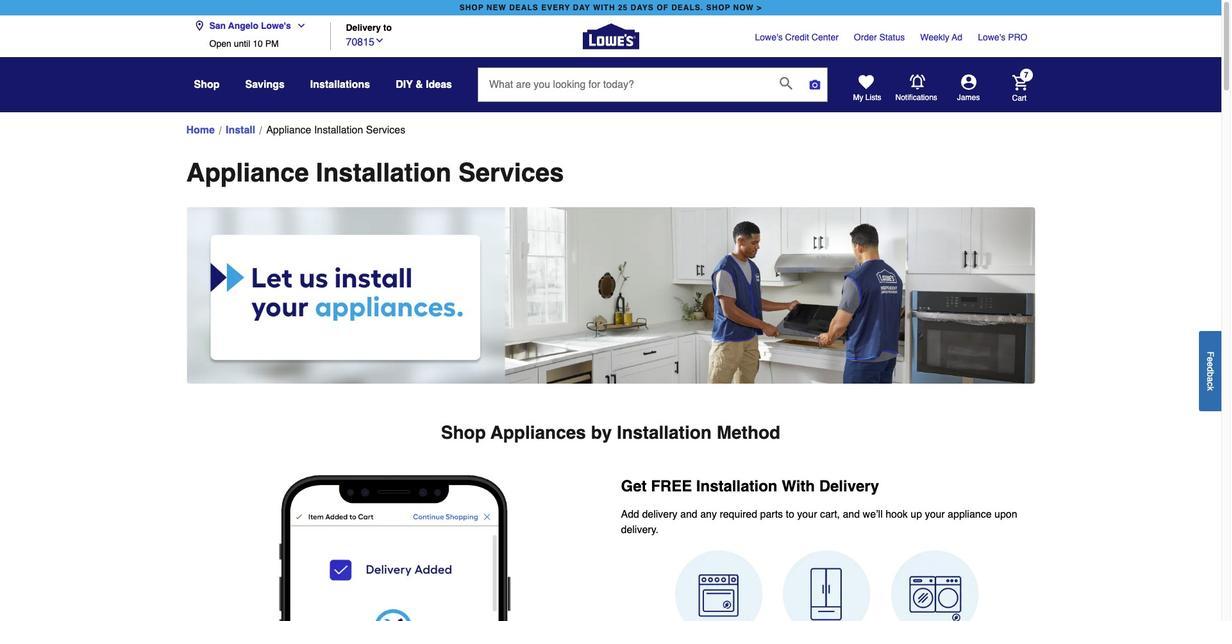Task type: locate. For each thing, give the bounding box(es) containing it.
and left we'll
[[843, 509, 861, 520]]

1 e from the top
[[1206, 357, 1217, 362]]

order status
[[855, 32, 906, 42]]

lowe's pro
[[979, 32, 1028, 42]]

appliance installation services down appliance installation services link
[[186, 158, 564, 187]]

0 vertical spatial services
[[366, 124, 406, 136]]

1 vertical spatial shop
[[441, 422, 486, 443]]

my
[[854, 93, 864, 102]]

0 horizontal spatial and
[[681, 509, 698, 520]]

e
[[1206, 357, 1217, 362], [1206, 362, 1217, 367]]

your right up
[[926, 509, 946, 520]]

to inside add delivery and any required parts to your cart, and we'll hook up your appliance upon delivery.
[[786, 509, 795, 520]]

an icon of a refrigerator. image
[[784, 550, 871, 621]]

0 horizontal spatial lowe's
[[261, 21, 291, 31]]

open until 10 pm
[[209, 38, 279, 49]]

appliances
[[491, 422, 586, 443]]

lowe's
[[261, 21, 291, 31], [756, 32, 783, 42], [979, 32, 1006, 42]]

lowe's left credit
[[756, 32, 783, 42]]

1 horizontal spatial and
[[843, 509, 861, 520]]

7
[[1025, 71, 1029, 80]]

0 vertical spatial appliance installation services
[[266, 124, 406, 136]]

e up b
[[1206, 362, 1217, 367]]

camera image
[[809, 78, 822, 91]]

f e e d b a c k
[[1206, 351, 1217, 391]]

shop appliances by installation method
[[441, 422, 781, 443]]

lowe's up pm
[[261, 21, 291, 31]]

appliance installation services down "installations" button in the top of the page
[[266, 124, 406, 136]]

home
[[186, 124, 215, 136]]

c
[[1206, 382, 1217, 386]]

None search field
[[478, 67, 828, 114]]

0 horizontal spatial shop
[[460, 3, 484, 12]]

1 horizontal spatial shop
[[707, 3, 731, 12]]

lowe's home improvement lists image
[[859, 74, 874, 90]]

1 horizontal spatial your
[[926, 509, 946, 520]]

to
[[384, 23, 392, 33], [786, 509, 795, 520]]

lowe's inside button
[[261, 21, 291, 31]]

to up chevron down image
[[384, 23, 392, 33]]

shop new deals every day with 25 days of deals. shop now >
[[460, 3, 762, 12]]

delivery up "cart,"
[[820, 477, 880, 495]]

1 horizontal spatial to
[[786, 509, 795, 520]]

your left "cart,"
[[798, 509, 818, 520]]

my lists link
[[854, 74, 882, 103]]

diy & ideas
[[396, 79, 452, 90]]

cart,
[[821, 509, 841, 520]]

2 your from the left
[[926, 509, 946, 520]]

a phone screen with delivery added and free installation included messages. image
[[189, 466, 601, 621]]

pro
[[1009, 32, 1028, 42]]

f
[[1206, 351, 1217, 357]]

appliance down the install link
[[186, 158, 309, 187]]

your
[[798, 509, 818, 520], [926, 509, 946, 520]]

pm
[[265, 38, 279, 49]]

san
[[209, 21, 226, 31]]

of
[[657, 3, 669, 12]]

appliance
[[266, 124, 311, 136], [186, 158, 309, 187]]

and
[[681, 509, 698, 520], [843, 509, 861, 520]]

1 horizontal spatial lowe's
[[756, 32, 783, 42]]

shop
[[194, 79, 220, 90], [441, 422, 486, 443]]

shop new deals every day with 25 days of deals. shop now > link
[[457, 0, 765, 15]]

shop left new
[[460, 3, 484, 12]]

installation
[[314, 124, 363, 136], [316, 158, 452, 187], [617, 422, 712, 443], [697, 477, 778, 495]]

1 horizontal spatial shop
[[441, 422, 486, 443]]

shop for shop appliances by installation method
[[441, 422, 486, 443]]

delivery
[[346, 23, 381, 33], [820, 477, 880, 495]]

1 vertical spatial to
[[786, 509, 795, 520]]

shop button
[[194, 73, 220, 96]]

1 your from the left
[[798, 509, 818, 520]]

1 horizontal spatial delivery
[[820, 477, 880, 495]]

0 vertical spatial to
[[384, 23, 392, 33]]

by
[[591, 422, 612, 443]]

services
[[366, 124, 406, 136], [459, 158, 564, 187]]

install
[[226, 124, 255, 136]]

credit
[[786, 32, 810, 42]]

0 horizontal spatial your
[[798, 509, 818, 520]]

san angelo lowe's
[[209, 21, 291, 31]]

shop
[[460, 3, 484, 12], [707, 3, 731, 12]]

and left 'any'
[[681, 509, 698, 520]]

deals.
[[672, 3, 704, 12]]

cart
[[1013, 93, 1027, 102]]

1 horizontal spatial services
[[459, 158, 564, 187]]

lowe's inside 'link'
[[756, 32, 783, 42]]

ad
[[952, 32, 963, 42]]

san angelo lowe's button
[[194, 13, 312, 38]]

appliance right the install link
[[266, 124, 311, 136]]

0 horizontal spatial services
[[366, 124, 406, 136]]

1 vertical spatial appliance
[[186, 158, 309, 187]]

let us install your appliances. image
[[186, 207, 1036, 384]]

2 horizontal spatial lowe's
[[979, 32, 1006, 42]]

chevron down image
[[291, 21, 307, 31]]

shop left now
[[707, 3, 731, 12]]

diy
[[396, 79, 413, 90]]

order status link
[[855, 31, 906, 44]]

status
[[880, 32, 906, 42]]

a
[[1206, 377, 1217, 382]]

lowe's left pro at right
[[979, 32, 1006, 42]]

delivery up 70815 button
[[346, 23, 381, 33]]

e up d
[[1206, 357, 1217, 362]]

lowe's home improvement cart image
[[1013, 75, 1028, 90]]

0 vertical spatial delivery
[[346, 23, 381, 33]]

2 shop from the left
[[707, 3, 731, 12]]

an icon of a range. image
[[675, 550, 763, 621]]

to right parts
[[786, 509, 795, 520]]

angelo
[[228, 21, 259, 31]]

up
[[911, 509, 923, 520]]

0 horizontal spatial shop
[[194, 79, 220, 90]]

until
[[234, 38, 250, 49]]

now
[[734, 3, 755, 12]]

0 vertical spatial shop
[[194, 79, 220, 90]]



Task type: describe. For each thing, give the bounding box(es) containing it.
every
[[542, 3, 571, 12]]

lowe's home improvement notification center image
[[910, 74, 926, 90]]

open
[[209, 38, 231, 49]]

hook
[[886, 509, 908, 520]]

Search Query text field
[[479, 68, 770, 101]]

required
[[720, 509, 758, 520]]

10
[[253, 38, 263, 49]]

0 horizontal spatial delivery
[[346, 23, 381, 33]]

add delivery and any required parts to your cart, and we'll hook up your appliance upon delivery.
[[621, 509, 1018, 536]]

1 vertical spatial appliance installation services
[[186, 158, 564, 187]]

order
[[855, 32, 878, 42]]

savings
[[245, 79, 285, 90]]

installations button
[[310, 73, 370, 96]]

my lists
[[854, 93, 882, 102]]

deals
[[510, 3, 539, 12]]

1 and from the left
[[681, 509, 698, 520]]

any
[[701, 509, 717, 520]]

0 vertical spatial appliance
[[266, 124, 311, 136]]

f e e d b a c k button
[[1200, 331, 1222, 411]]

&
[[416, 79, 423, 90]]

delivery
[[643, 509, 678, 520]]

lowe's for lowe's pro
[[979, 32, 1006, 42]]

70815 button
[[346, 33, 385, 50]]

location image
[[194, 21, 204, 31]]

an icon of a washer and dryer. image
[[892, 550, 979, 621]]

with
[[782, 477, 816, 495]]

james
[[958, 93, 981, 102]]

delivery to
[[346, 23, 392, 33]]

0 horizontal spatial to
[[384, 23, 392, 33]]

savings button
[[245, 73, 285, 96]]

new
[[487, 3, 507, 12]]

b
[[1206, 372, 1217, 377]]

james button
[[938, 74, 1000, 103]]

1 vertical spatial services
[[459, 158, 564, 187]]

lists
[[866, 93, 882, 102]]

25
[[618, 3, 628, 12]]

shop for shop
[[194, 79, 220, 90]]

k
[[1206, 386, 1217, 391]]

installation down appliance installation services link
[[316, 158, 452, 187]]

day
[[573, 3, 591, 12]]

70815
[[346, 36, 375, 48]]

method
[[717, 422, 781, 443]]

center
[[812, 32, 839, 42]]

2 and from the left
[[843, 509, 861, 520]]

free
[[651, 477, 692, 495]]

weekly
[[921, 32, 950, 42]]

ideas
[[426, 79, 452, 90]]

notifications
[[896, 93, 938, 102]]

lowe's home improvement logo image
[[583, 8, 639, 64]]

lowe's credit center
[[756, 32, 839, 42]]

appliance
[[948, 509, 992, 520]]

home link
[[186, 123, 215, 138]]

>
[[757, 3, 762, 12]]

1 vertical spatial delivery
[[820, 477, 880, 495]]

get
[[621, 477, 647, 495]]

upon
[[995, 509, 1018, 520]]

days
[[631, 3, 654, 12]]

lowe's for lowe's credit center
[[756, 32, 783, 42]]

search image
[[780, 77, 793, 90]]

parts
[[761, 509, 784, 520]]

we'll
[[863, 509, 883, 520]]

delivery.
[[621, 524, 659, 536]]

add
[[621, 509, 640, 520]]

installations
[[310, 79, 370, 90]]

lowe's credit center link
[[756, 31, 839, 44]]

2 e from the top
[[1206, 362, 1217, 367]]

get free installation with delivery
[[621, 477, 880, 495]]

weekly ad link
[[921, 31, 963, 44]]

weekly ad
[[921, 32, 963, 42]]

d
[[1206, 367, 1217, 372]]

installation up required
[[697, 477, 778, 495]]

install link
[[226, 123, 255, 138]]

with
[[593, 3, 616, 12]]

chevron down image
[[375, 35, 385, 45]]

installation down "installations" button in the top of the page
[[314, 124, 363, 136]]

lowe's pro link
[[979, 31, 1028, 44]]

appliance installation services link
[[266, 123, 406, 138]]

diy & ideas button
[[396, 73, 452, 96]]

1 shop from the left
[[460, 3, 484, 12]]

installation up 'free'
[[617, 422, 712, 443]]



Task type: vqa. For each thing, say whether or not it's contained in the screenshot.
FREE
yes



